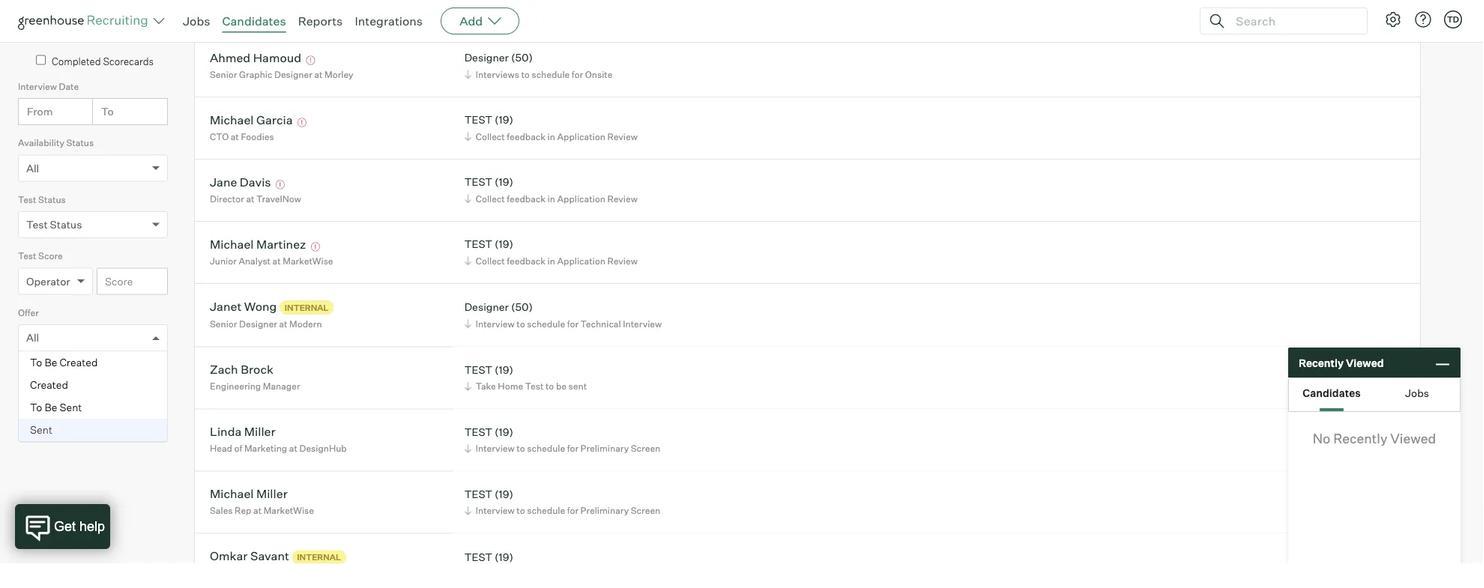 Task type: locate. For each thing, give the bounding box(es) containing it.
2 vertical spatial test (19) collect feedback in application review
[[465, 238, 638, 267]]

to be sent
[[30, 401, 82, 414]]

test inside test (19) take home test to be sent
[[465, 363, 493, 377]]

1 vertical spatial in
[[548, 193, 556, 204]]

schedule inside designer (50) interview to schedule for technical interview
[[527, 318, 565, 329]]

1 vertical spatial preliminary
[[581, 505, 629, 517]]

1 review from the top
[[608, 131, 638, 142]]

senior
[[210, 7, 237, 18], [210, 69, 237, 80], [210, 319, 237, 330]]

manager
[[263, 381, 300, 392]]

1 feedback from the top
[[507, 131, 546, 142]]

2 vertical spatial senior
[[210, 319, 237, 330]]

2 collect from the top
[[476, 193, 505, 204]]

6 (19) from the top
[[495, 488, 514, 501]]

wong
[[244, 299, 277, 314]]

civil
[[239, 7, 257, 18]]

2 test from the top
[[465, 176, 493, 189]]

2 vertical spatial review
[[608, 255, 638, 267]]

3 collect from the top
[[476, 255, 505, 267]]

3 feedback from the top
[[507, 255, 546, 267]]

marketwise
[[283, 255, 333, 267], [264, 505, 314, 517]]

(50) inside designer (50) interview to schedule for technical interview
[[511, 301, 533, 314]]

(19) for junior analyst at marketwise
[[495, 238, 514, 251]]

0 vertical spatial michael
[[210, 112, 254, 127]]

0 vertical spatial to
[[101, 105, 114, 118]]

schedule for senior graphic designer at morley
[[532, 69, 570, 80]]

to up education
[[30, 356, 42, 369]]

0 vertical spatial application
[[558, 131, 606, 142]]

1 test from the top
[[465, 113, 493, 126]]

miller down the marketing
[[256, 487, 288, 502]]

3 application from the top
[[558, 255, 606, 267]]

michael up sales
[[210, 487, 254, 502]]

1 horizontal spatial candidates
[[1303, 387, 1361, 400]]

engineering inside 'zach brock engineering manager'
[[210, 381, 261, 392]]

internal right savant
[[297, 553, 341, 563]]

review
[[608, 131, 638, 142], [608, 193, 638, 204], [608, 255, 638, 267]]

2 test (19) interview to schedule for preliminary screen from the top
[[465, 488, 661, 517]]

1 horizontal spatial engineering
[[330, 7, 381, 18]]

test (19) interview to schedule for preliminary screen for linda miller
[[465, 426, 661, 455]]

7 (19) from the top
[[495, 551, 514, 564]]

michael garcia has been in application review for more than 5 days image
[[295, 118, 309, 127]]

test (19) collect feedback in application review for michael martinez
[[465, 238, 638, 267]]

1 vertical spatial test (19) interview to schedule for preliminary screen
[[465, 488, 661, 517]]

test (19) collect feedback in application review
[[465, 113, 638, 142], [465, 176, 638, 204], [465, 238, 638, 267]]

2 application from the top
[[558, 193, 606, 204]]

miller for linda miller
[[244, 425, 276, 440]]

collect feedback in application review link for michael garcia
[[462, 129, 642, 144]]

4 test from the top
[[465, 363, 493, 377]]

2 vertical spatial in
[[548, 255, 556, 267]]

2 vertical spatial collect feedback in application review link
[[462, 254, 642, 268]]

for for senior graphic designer at morley
[[572, 69, 584, 80]]

for inside designer (50) interview to schedule for technical interview
[[567, 318, 579, 329]]

1 vertical spatial status
[[38, 194, 66, 205]]

None field
[[19, 326, 34, 351]]

senior down ahmed
[[210, 69, 237, 80]]

(50) up the interviews to schedule for onsite link
[[511, 51, 533, 64]]

(50)
[[511, 51, 533, 64], [511, 301, 533, 314]]

designer (50) interviews to schedule for onsite
[[465, 51, 613, 80]]

1 vertical spatial test (19) collect feedback in application review
[[465, 176, 638, 204]]

to for to be created
[[30, 356, 42, 369]]

preliminary for linda miller
[[581, 443, 629, 455]]

marketwise down michael martinez has been in application review for more than 5 days icon
[[283, 255, 333, 267]]

internal
[[285, 303, 329, 313], [297, 553, 341, 563]]

1 collect feedback in application review link from the top
[[462, 129, 642, 144]]

for
[[567, 7, 579, 18], [572, 69, 584, 80], [567, 318, 579, 329], [567, 443, 579, 455], [567, 505, 579, 517]]

test for sales rep at marketwise
[[465, 488, 493, 501]]

interviews
[[476, 69, 520, 80]]

2 screen from the top
[[631, 505, 661, 517]]

at
[[299, 7, 307, 18], [314, 69, 323, 80], [231, 131, 239, 142], [246, 193, 255, 204], [273, 255, 281, 267], [279, 319, 288, 330], [289, 443, 298, 455], [253, 505, 262, 517]]

take
[[476, 381, 496, 392]]

marketwise down michael miller link
[[264, 505, 314, 517]]

2 all from the top
[[26, 332, 39, 345]]

1 vertical spatial scorecards
[[103, 55, 154, 67]]

3 collect feedback in application review link from the top
[[462, 254, 642, 268]]

0 vertical spatial be
[[45, 356, 57, 369]]

0 horizontal spatial engineering
[[210, 381, 261, 392]]

designer inside designer (50) interviews to schedule for onsite
[[465, 51, 509, 64]]

1 (50) from the top
[[511, 51, 533, 64]]

1 be from the top
[[45, 356, 57, 369]]

1 vertical spatial collect feedback in application review link
[[462, 192, 642, 206]]

1 test (19) collect feedback in application review from the top
[[465, 113, 638, 142]]

status right availability
[[66, 137, 94, 149]]

collect for michael garcia
[[476, 131, 505, 142]]

status
[[66, 137, 94, 149], [38, 194, 66, 205], [50, 218, 82, 231]]

0 vertical spatial candidates
[[222, 13, 286, 28]]

1 test (19) interview to schedule for preliminary screen from the top
[[465, 426, 661, 455]]

1 vertical spatial created
[[30, 379, 68, 392]]

michael
[[210, 112, 254, 127], [210, 237, 254, 252], [210, 487, 254, 502]]

1 vertical spatial review
[[608, 193, 638, 204]]

2 be from the top
[[45, 401, 57, 414]]

engineering right rsa
[[330, 7, 381, 18]]

interview to schedule for preliminary screen link for linda miller
[[462, 442, 665, 456]]

list box containing to be created
[[19, 352, 167, 442]]

test (19)
[[465, 551, 514, 564]]

jobs up no recently viewed
[[1406, 387, 1430, 400]]

1 horizontal spatial viewed
[[1391, 431, 1437, 447]]

2 vertical spatial feedback
[[507, 255, 546, 267]]

schedule for head of marketing at designhub
[[527, 443, 565, 455]]

2 collect feedback in application review link from the top
[[462, 192, 642, 206]]

2 vertical spatial application
[[558, 255, 606, 267]]

jobs
[[183, 13, 210, 28], [1406, 387, 1430, 400]]

td button
[[1442, 7, 1466, 31]]

engineering down zach brock link
[[210, 381, 261, 392]]

to inside designer (50) interview to schedule for technical interview
[[517, 318, 525, 329]]

(50) inside designer (50) interviews to schedule for onsite
[[511, 51, 533, 64]]

1 vertical spatial interview to schedule for preliminary screen link
[[462, 504, 665, 518]]

1 preliminary from the top
[[581, 443, 629, 455]]

3 senior from the top
[[210, 319, 237, 330]]

1 vertical spatial internal
[[297, 553, 341, 563]]

janet wong link
[[210, 299, 277, 316]]

reset filters
[[40, 408, 101, 422]]

(50) for ahmed hamoud
[[511, 51, 533, 64]]

0 vertical spatial all
[[26, 162, 39, 175]]

collect for michael martinez
[[476, 255, 505, 267]]

senior left civil
[[210, 7, 237, 18]]

0 vertical spatial preliminary
[[581, 443, 629, 455]]

for inside designer (50) interviews to schedule for onsite
[[572, 69, 584, 80]]

sent
[[60, 401, 82, 414], [30, 424, 52, 437]]

created up to be sent
[[30, 379, 68, 392]]

created inside option
[[30, 379, 68, 392]]

to inside "option"
[[30, 356, 42, 369]]

feedback for michael martinez
[[507, 255, 546, 267]]

none field inside the offer element
[[19, 326, 34, 351]]

4 (19) from the top
[[495, 363, 514, 377]]

sent option
[[19, 419, 167, 442]]

michael inside "michael miller sales rep at marketwise"
[[210, 487, 254, 502]]

technical
[[581, 318, 621, 329]]

2 test (19) collect feedback in application review from the top
[[465, 176, 638, 204]]

1 vertical spatial be
[[45, 401, 57, 414]]

1 vertical spatial engineering
[[210, 381, 261, 392]]

miller inside linda miller head of marketing at designhub
[[244, 425, 276, 440]]

0 vertical spatial in
[[548, 131, 556, 142]]

michael up junior on the left of the page
[[210, 237, 254, 252]]

collect feedback in application review link
[[462, 129, 642, 144], [462, 192, 642, 206], [462, 254, 642, 268]]

internal for janet wong
[[285, 303, 329, 313]]

at left rsa
[[299, 7, 307, 18]]

offer element
[[18, 306, 168, 443]]

0 vertical spatial sent
[[60, 401, 82, 414]]

senior graphic designer at morley
[[210, 69, 354, 80]]

preliminary
[[581, 443, 629, 455], [581, 505, 629, 517]]

1 vertical spatial marketwise
[[264, 505, 314, 517]]

1 vertical spatial feedback
[[507, 193, 546, 204]]

2 senior from the top
[[210, 69, 237, 80]]

onsite
[[585, 69, 613, 80]]

to for to
[[101, 105, 114, 118]]

1 vertical spatial collect
[[476, 193, 505, 204]]

0 vertical spatial internal
[[285, 303, 329, 313]]

reset
[[40, 408, 68, 422]]

recently viewed
[[1299, 356, 1385, 369]]

0 vertical spatial collect feedback in application review link
[[462, 129, 642, 144]]

senior down janet
[[210, 319, 237, 330]]

availability status
[[18, 137, 94, 149]]

test status up score
[[26, 218, 82, 231]]

scheduled
[[52, 3, 99, 15]]

1 all from the top
[[26, 162, 39, 175]]

1 collect from the top
[[476, 131, 505, 142]]

all down offer
[[26, 332, 39, 345]]

3 test from the top
[[465, 238, 493, 251]]

interview up from
[[18, 81, 57, 92]]

test (19) collect feedback in application review for michael garcia
[[465, 113, 638, 142]]

application
[[558, 131, 606, 142], [558, 193, 606, 204], [558, 255, 606, 267]]

for for sales rep at marketwise
[[567, 505, 579, 517]]

all
[[26, 162, 39, 175], [26, 332, 39, 345]]

2 (19) from the top
[[495, 176, 514, 189]]

5 (19) from the top
[[495, 426, 514, 439]]

miller up the marketing
[[244, 425, 276, 440]]

1 vertical spatial senior
[[210, 69, 237, 80]]

1 (19) from the top
[[495, 113, 514, 126]]

(50) for janet wong
[[511, 301, 533, 314]]

to inside designer (50) interviews to schedule for onsite
[[521, 69, 530, 80]]

3 test (19) collect feedback in application review from the top
[[465, 238, 638, 267]]

interview
[[476, 7, 515, 18], [18, 81, 57, 92], [476, 318, 515, 329], [623, 318, 662, 329], [476, 443, 515, 455], [476, 505, 515, 517]]

internal up modern
[[285, 303, 329, 313]]

schedule inside designer (50) interviews to schedule for onsite
[[532, 69, 570, 80]]

2 feedback from the top
[[507, 193, 546, 204]]

1 vertical spatial application
[[558, 193, 606, 204]]

modern
[[289, 319, 322, 330]]

3 review from the top
[[608, 255, 638, 267]]

be down education
[[45, 401, 57, 414]]

5 test from the top
[[465, 426, 493, 439]]

0 vertical spatial miller
[[244, 425, 276, 440]]

0 vertical spatial jobs
[[183, 13, 210, 28]]

reset filters button
[[18, 401, 108, 429]]

to down education
[[30, 401, 42, 414]]

review for jane davis
[[608, 193, 638, 204]]

0 vertical spatial senior
[[210, 7, 237, 18]]

be inside option
[[45, 401, 57, 414]]

7 test from the top
[[465, 551, 493, 564]]

status for test status
[[38, 194, 66, 205]]

1 vertical spatial all
[[26, 332, 39, 345]]

feedback for michael garcia
[[507, 131, 546, 142]]

1 michael from the top
[[210, 112, 254, 127]]

(50) up interview to schedule for technical interview link
[[511, 301, 533, 314]]

schedule for senior designer at modern
[[527, 318, 565, 329]]

2 preliminary from the top
[[581, 505, 629, 517]]

at right the marketing
[[289, 443, 298, 455]]

test status down availability
[[18, 194, 66, 205]]

application for michael martinez
[[558, 255, 606, 267]]

created
[[60, 356, 98, 369], [30, 379, 68, 392]]

status down availability status element
[[38, 194, 66, 205]]

director
[[210, 193, 244, 204]]

0 vertical spatial collect
[[476, 131, 505, 142]]

1 vertical spatial screen
[[631, 505, 661, 517]]

miller
[[244, 425, 276, 440], [256, 487, 288, 502]]

2 review from the top
[[608, 193, 638, 204]]

scorecards up completed
[[52, 29, 103, 41]]

1 vertical spatial viewed
[[1391, 431, 1437, 447]]

1 vertical spatial miller
[[256, 487, 288, 502]]

test status
[[18, 194, 66, 205], [26, 218, 82, 231]]

analyst
[[239, 255, 271, 267]]

3 michael from the top
[[210, 487, 254, 502]]

0 horizontal spatial scorecards
[[52, 29, 103, 41]]

be inside "option"
[[45, 356, 57, 369]]

1 vertical spatial jobs
[[1406, 387, 1430, 400]]

0 vertical spatial screen
[[631, 443, 661, 455]]

engineer
[[259, 7, 297, 18]]

2 interview to schedule for preliminary screen link from the top
[[462, 504, 665, 518]]

2 (50) from the top
[[511, 301, 533, 314]]

add button
[[441, 7, 520, 34]]

to for senior designer at modern
[[517, 318, 525, 329]]

from
[[27, 105, 53, 118]]

integrations
[[355, 13, 423, 28]]

created up created option
[[60, 356, 98, 369]]

0 vertical spatial recently
[[1299, 356, 1344, 369]]

0 vertical spatial created
[[60, 356, 98, 369]]

candidates
[[222, 13, 286, 28], [1303, 387, 1361, 400]]

interview right the technical
[[623, 318, 662, 329]]

be for created
[[45, 356, 57, 369]]

1 application from the top
[[558, 131, 606, 142]]

michael martinez link
[[210, 237, 306, 254]]

test (19) interview to schedule for preliminary screen
[[465, 426, 661, 455], [465, 488, 661, 517]]

candidates down the recently viewed at bottom
[[1303, 387, 1361, 400]]

test (19) take home test to be sent
[[465, 363, 587, 392]]

td
[[1448, 14, 1460, 24]]

(19) inside test (19) take home test to be sent
[[495, 363, 514, 377]]

tab list
[[1290, 379, 1461, 412]]

at left modern
[[279, 319, 288, 330]]

at down davis
[[246, 193, 255, 204]]

0 vertical spatial feedback
[[507, 131, 546, 142]]

designer
[[465, 51, 509, 64], [274, 69, 313, 80], [465, 301, 509, 314], [239, 319, 277, 330]]

3 in from the top
[[548, 255, 556, 267]]

savant
[[250, 549, 289, 564]]

1 in from the top
[[548, 131, 556, 142]]

scorecards due
[[52, 29, 123, 41]]

0 vertical spatial test (19) interview to schedule for preliminary screen
[[465, 426, 661, 455]]

1 horizontal spatial scorecards
[[103, 55, 154, 67]]

candidates link
[[222, 13, 286, 28]]

feedback for jane davis
[[507, 193, 546, 204]]

offer
[[18, 307, 39, 318]]

recently
[[1299, 356, 1344, 369], [1334, 431, 1388, 447]]

senior for ahmed
[[210, 69, 237, 80]]

michael garcia link
[[210, 112, 293, 129]]

interview to schedule for preliminary screen link
[[462, 442, 665, 456], [462, 504, 665, 518]]

0 vertical spatial scorecards
[[52, 29, 103, 41]]

1 vertical spatial to
[[30, 356, 42, 369]]

cto at foodies
[[210, 131, 274, 142]]

0 vertical spatial review
[[608, 131, 638, 142]]

at inside linda miller head of marketing at designhub
[[289, 443, 298, 455]]

to
[[101, 105, 114, 118], [30, 356, 42, 369], [30, 401, 42, 414]]

designhub
[[300, 443, 347, 455]]

scorecards down due
[[103, 55, 154, 67]]

0 horizontal spatial viewed
[[1347, 356, 1385, 369]]

status up score
[[50, 218, 82, 231]]

0 vertical spatial status
[[66, 137, 94, 149]]

be up education
[[45, 356, 57, 369]]

2 vertical spatial collect
[[476, 255, 505, 267]]

junior analyst at marketwise
[[210, 255, 333, 267]]

jane davis
[[210, 174, 271, 189]]

omkar
[[210, 549, 248, 564]]

1 vertical spatial sent
[[30, 424, 52, 437]]

sales
[[210, 505, 233, 517]]

collect feedback in application review link for michael martinez
[[462, 254, 642, 268]]

director at travelnow
[[210, 193, 301, 204]]

(19)
[[495, 113, 514, 126], [495, 176, 514, 189], [495, 238, 514, 251], [495, 363, 514, 377], [495, 426, 514, 439], [495, 488, 514, 501], [495, 551, 514, 564]]

0 vertical spatial viewed
[[1347, 356, 1385, 369]]

1 interview to schedule for preliminary screen link from the top
[[462, 442, 665, 456]]

2 vertical spatial to
[[30, 401, 42, 414]]

at right the rep on the bottom left of page
[[253, 505, 262, 517]]

education
[[18, 371, 70, 384]]

3 (19) from the top
[[495, 238, 514, 251]]

created option
[[19, 374, 167, 397]]

reports link
[[298, 13, 343, 28]]

interviews to schedule for onsite link
[[462, 67, 617, 81]]

candidates up ahmed hamoud
[[222, 13, 286, 28]]

jobs up ahmed
[[183, 13, 210, 28]]

1 vertical spatial michael
[[210, 237, 254, 252]]

2 vertical spatial michael
[[210, 487, 254, 502]]

interview date
[[18, 81, 79, 92]]

2 in from the top
[[548, 193, 556, 204]]

tab list containing candidates
[[1290, 379, 1461, 412]]

to down completed scorecards
[[101, 105, 114, 118]]

linda miller head of marketing at designhub
[[210, 425, 347, 455]]

all down availability
[[26, 162, 39, 175]]

to inside option
[[30, 401, 42, 414]]

test for cto at foodies
[[465, 113, 493, 126]]

michael up cto at foodies
[[210, 112, 254, 127]]

1 screen from the top
[[631, 443, 661, 455]]

2 michael from the top
[[210, 237, 254, 252]]

list box
[[19, 352, 167, 442]]

zach brock engineering manager
[[210, 362, 300, 392]]

(19) for head of marketing at designhub
[[495, 426, 514, 439]]

schedule for sales rep at marketwise
[[527, 505, 565, 517]]

miller inside "michael miller sales rep at marketwise"
[[256, 487, 288, 502]]

1 vertical spatial (50)
[[511, 301, 533, 314]]

jane davis has been in application review for more than 5 days image
[[274, 180, 287, 189]]

0 vertical spatial interview to schedule for preliminary screen link
[[462, 442, 665, 456]]

jane davis link
[[210, 174, 271, 192]]

application for michael garcia
[[558, 131, 606, 142]]

1 horizontal spatial jobs
[[1406, 387, 1430, 400]]

0 vertical spatial (50)
[[511, 51, 533, 64]]

0 vertical spatial test (19) collect feedback in application review
[[465, 113, 638, 142]]

6 test from the top
[[465, 488, 493, 501]]



Task type: vqa. For each thing, say whether or not it's contained in the screenshot.


Task type: describe. For each thing, give the bounding box(es) containing it.
test (19) collect feedback in application review for jane davis
[[465, 176, 638, 204]]

created inside "option"
[[60, 356, 98, 369]]

in for michael martinez
[[548, 255, 556, 267]]

garcia
[[256, 112, 293, 127]]

(19) for cto at foodies
[[495, 113, 514, 126]]

michael miller link
[[210, 487, 288, 504]]

michael martinez
[[210, 237, 306, 252]]

michael martinez has been in application review for more than 5 days image
[[309, 243, 322, 252]]

date
[[59, 81, 79, 92]]

tank
[[616, 7, 637, 18]]

completed
[[52, 55, 101, 67]]

2 vertical spatial status
[[50, 218, 82, 231]]

home
[[498, 381, 524, 392]]

integrations link
[[355, 13, 423, 28]]

1 vertical spatial recently
[[1334, 431, 1388, 447]]

jane
[[210, 174, 237, 189]]

no recently viewed
[[1313, 431, 1437, 447]]

(19) for sales rep at marketwise
[[495, 488, 514, 501]]

screen for linda miller
[[631, 443, 661, 455]]

davis
[[240, 174, 271, 189]]

application for jane davis
[[558, 193, 606, 204]]

ahmed hamoud
[[210, 50, 301, 65]]

senior civil engineer at rsa engineering
[[210, 7, 381, 18]]

1 vertical spatial candidates
[[1303, 387, 1361, 400]]

senior for janet
[[210, 319, 237, 330]]

test for engineering manager
[[465, 363, 493, 377]]

0 vertical spatial engineering
[[330, 7, 381, 18]]

interview to schedule for technical interview link
[[462, 317, 666, 331]]

ahmed hamoud link
[[210, 50, 301, 67]]

linda miller link
[[210, 425, 276, 442]]

1 vertical spatial test status
[[26, 218, 82, 231]]

for for head of marketing at designhub
[[567, 443, 579, 455]]

(19) for engineering manager
[[495, 363, 514, 377]]

reports
[[298, 13, 343, 28]]

jobs link
[[183, 13, 210, 28]]

martinez
[[256, 237, 306, 252]]

morley
[[325, 69, 354, 80]]

cto
[[210, 131, 229, 142]]

at right "cto"
[[231, 131, 239, 142]]

all inside availability status element
[[26, 162, 39, 175]]

1 horizontal spatial sent
[[60, 401, 82, 414]]

completed scorecards
[[52, 55, 154, 67]]

0 horizontal spatial jobs
[[183, 13, 210, 28]]

interview to schedule for preliminary screen link for michael miller
[[462, 504, 665, 518]]

at down ahmed hamoud has been in onsite for more than 21 days "image" in the left top of the page
[[314, 69, 323, 80]]

1 senior from the top
[[210, 7, 237, 18]]

interview to schedule for holding tank
[[476, 7, 637, 18]]

to be created
[[30, 356, 98, 369]]

to for to be sent
[[30, 401, 42, 414]]

rep
[[235, 505, 252, 517]]

(19) for director at travelnow
[[495, 176, 514, 189]]

janet
[[210, 299, 242, 314]]

0 vertical spatial marketwise
[[283, 255, 333, 267]]

senior designer at modern
[[210, 319, 322, 330]]

linda
[[210, 425, 242, 440]]

to for senior graphic designer at morley
[[521, 69, 530, 80]]

greenhouse recruiting image
[[18, 12, 153, 30]]

designer inside designer (50) interview to schedule for technical interview
[[465, 301, 509, 314]]

michael for michael garcia
[[210, 112, 254, 127]]

Search text field
[[1233, 10, 1354, 32]]

test status element
[[18, 192, 168, 249]]

to for head of marketing at designhub
[[517, 443, 525, 455]]

availability
[[18, 137, 64, 149]]

configure image
[[1385, 10, 1403, 28]]

graphic
[[239, 69, 272, 80]]

collect for jane davis
[[476, 193, 505, 204]]

interview up interviews
[[476, 7, 515, 18]]

janet wong
[[210, 299, 277, 314]]

test for junior analyst at marketwise
[[465, 238, 493, 251]]

add
[[460, 13, 483, 28]]

holding
[[581, 7, 614, 18]]

filters
[[70, 408, 101, 422]]

take home test to be sent link
[[462, 380, 591, 394]]

to for sales rep at marketwise
[[517, 505, 525, 517]]

status for all
[[66, 137, 94, 149]]

test (19) interview to schedule for preliminary screen for michael miller
[[465, 488, 661, 517]]

in for michael garcia
[[548, 131, 556, 142]]

michael garcia
[[210, 112, 293, 127]]

to be sent option
[[19, 397, 167, 419]]

michael for michael martinez
[[210, 237, 254, 252]]

Score number field
[[97, 268, 168, 295]]

interview down take
[[476, 443, 515, 455]]

test for director at travelnow
[[465, 176, 493, 189]]

sent
[[569, 381, 587, 392]]

zach
[[210, 362, 238, 377]]

miller for michael miller
[[256, 487, 288, 502]]

of
[[234, 443, 242, 455]]

review for michael garcia
[[608, 131, 638, 142]]

hamoud
[[253, 50, 301, 65]]

ahmed hamoud has been in onsite for more than 21 days image
[[304, 56, 318, 65]]

interview to schedule for holding tank link
[[462, 5, 641, 19]]

collect feedback in application review link for jane davis
[[462, 192, 642, 206]]

Completed Scorecards checkbox
[[36, 55, 46, 65]]

due
[[105, 29, 123, 41]]

test score
[[18, 251, 63, 262]]

be for sent
[[45, 401, 57, 414]]

to inside test (19) take home test to be sent
[[546, 381, 554, 392]]

michael miller sales rep at marketwise
[[210, 487, 314, 517]]

screen for michael miller
[[631, 505, 661, 517]]

omkar savant link
[[210, 549, 289, 565]]

at down martinez in the left of the page
[[273, 255, 281, 267]]

foodies
[[241, 131, 274, 142]]

all inside the offer element
[[26, 332, 39, 345]]

brock
[[241, 362, 274, 377]]

rsa
[[309, 7, 328, 18]]

availability status element
[[18, 136, 168, 192]]

list box inside the offer element
[[19, 352, 167, 442]]

at inside "michael miller sales rep at marketwise"
[[253, 505, 262, 517]]

zach brock link
[[210, 362, 274, 380]]

0 horizontal spatial sent
[[30, 424, 52, 437]]

no
[[1313, 431, 1331, 447]]

preliminary for michael miller
[[581, 505, 629, 517]]

test inside test (19) take home test to be sent
[[525, 381, 544, 392]]

0 horizontal spatial candidates
[[222, 13, 286, 28]]

interview up test (19)
[[476, 505, 515, 517]]

score
[[38, 251, 63, 262]]

jobs inside tab list
[[1406, 387, 1430, 400]]

be
[[556, 381, 567, 392]]

ahmed
[[210, 50, 251, 65]]

for for senior designer at modern
[[567, 318, 579, 329]]

review for michael martinez
[[608, 255, 638, 267]]

for inside the interview to schedule for holding tank link
[[567, 7, 579, 18]]

to be created option
[[19, 352, 167, 374]]

travelnow
[[257, 193, 301, 204]]

internal for omkar savant
[[297, 553, 341, 563]]

0 vertical spatial test status
[[18, 194, 66, 205]]

td button
[[1445, 10, 1463, 28]]

interview up test (19) take home test to be sent
[[476, 318, 515, 329]]

marketwise inside "michael miller sales rep at marketwise"
[[264, 505, 314, 517]]

in for jane davis
[[548, 193, 556, 204]]

designer (50) interview to schedule for technical interview
[[465, 301, 662, 329]]

test for head of marketing at designhub
[[465, 426, 493, 439]]

Scorecards Due checkbox
[[36, 29, 46, 39]]

head
[[210, 443, 232, 455]]



